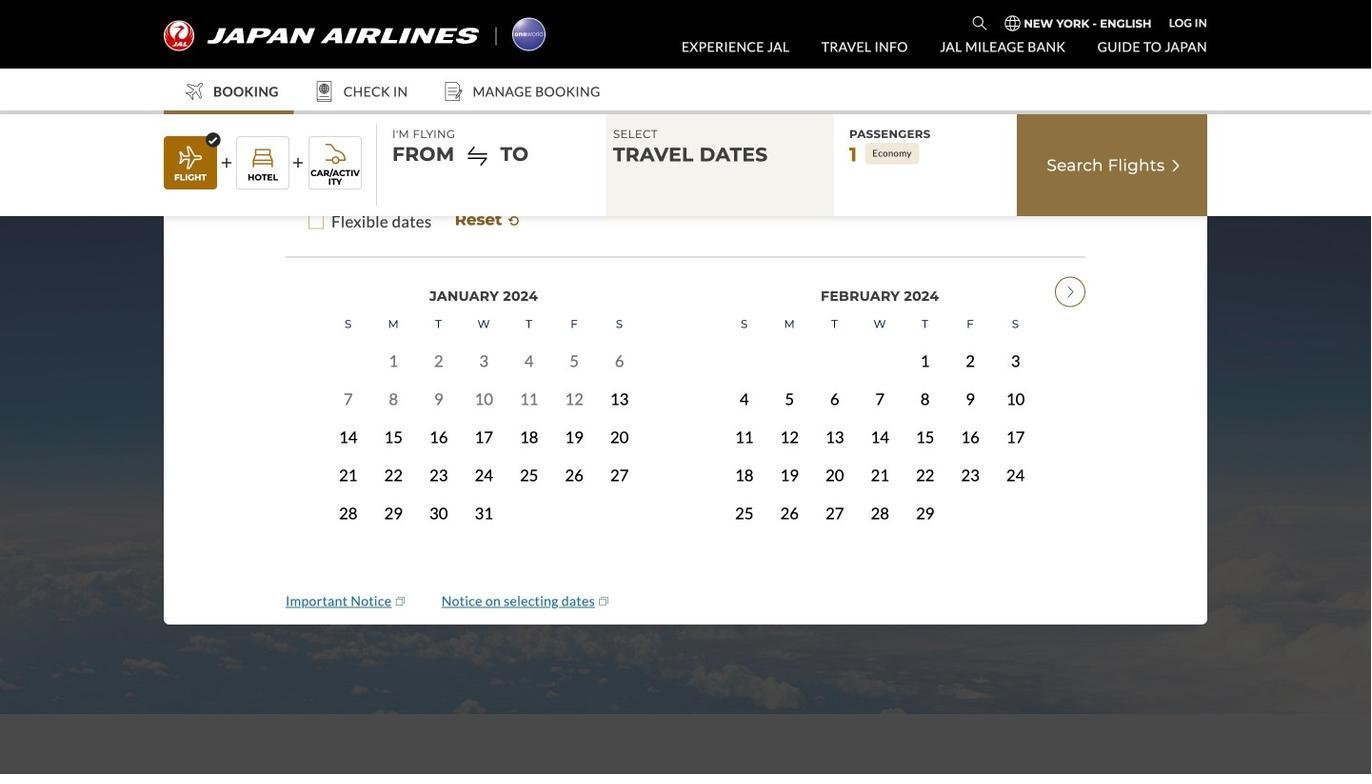 Task type: describe. For each thing, give the bounding box(es) containing it.
tuesday element
[[416, 335, 461, 371]]

one world image
[[513, 18, 546, 51]]

2 saturday element from the left
[[993, 335, 1039, 371]]

2 thursday element from the left
[[903, 335, 948, 371]]

1 saturday element from the left
[[597, 335, 642, 371]]



Task type: locate. For each thing, give the bounding box(es) containing it.
japan airlines image
[[164, 20, 479, 51]]

1 horizontal spatial saturday element
[[993, 335, 1039, 371]]

1 horizontal spatial friday element
[[948, 335, 993, 371]]

wednesday element
[[461, 335, 507, 371]]

0 horizontal spatial thursday element
[[507, 335, 552, 371]]

2 friday element from the left
[[948, 335, 993, 371]]

friday element
[[552, 335, 597, 371], [948, 335, 993, 371]]

1 horizontal spatial thursday element
[[903, 335, 948, 371]]

1 friday element from the left
[[552, 335, 597, 371]]

thursday element
[[507, 335, 552, 371], [903, 335, 948, 371]]

monday element
[[371, 335, 416, 371]]

1 thursday element from the left
[[507, 335, 552, 371]]

0 horizontal spatial friday element
[[552, 335, 597, 371]]

0 horizontal spatial saturday element
[[597, 335, 642, 371]]

saturday element
[[597, 335, 642, 371], [993, 335, 1039, 371]]

reset image
[[507, 242, 522, 258]]



Task type: vqa. For each thing, say whether or not it's contained in the screenshot.
second Friday element from right
yes



